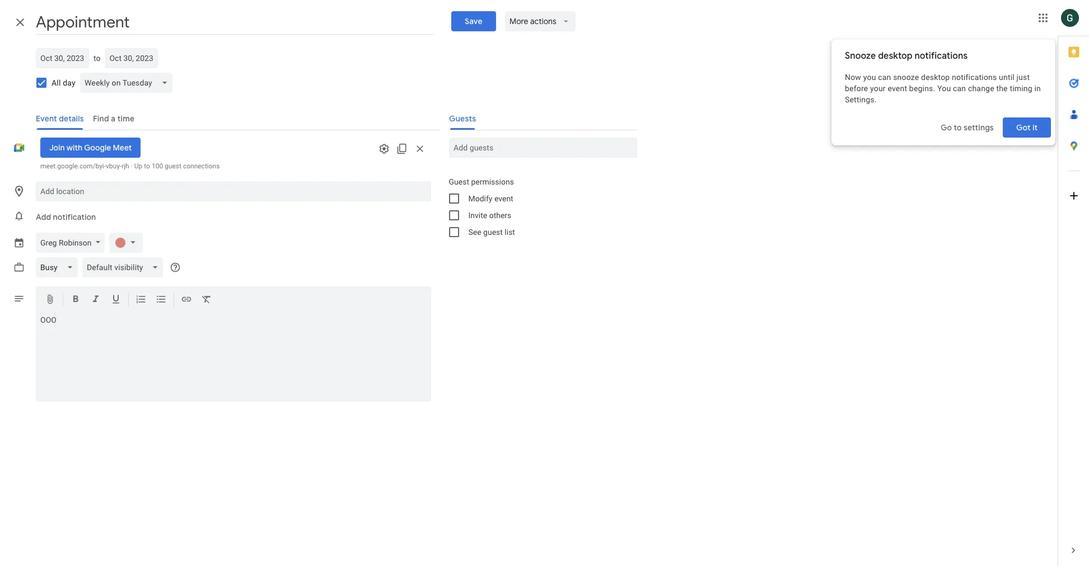 Task type: locate. For each thing, give the bounding box(es) containing it.
snooze desktop notifications
[[845, 50, 968, 62]]

group
[[440, 174, 637, 241]]

guest
[[449, 178, 469, 187]]

join
[[49, 143, 65, 153]]

Location text field
[[40, 181, 427, 202]]

guest
[[165, 162, 181, 170], [483, 228, 503, 237]]

just
[[1017, 73, 1030, 82]]

others
[[489, 211, 512, 220]]

to
[[94, 54, 101, 63], [144, 162, 150, 170]]

greg
[[40, 239, 57, 248]]

0 vertical spatial can
[[878, 73, 892, 82]]

0 horizontal spatial to
[[94, 54, 101, 63]]

connections
[[183, 162, 220, 170]]

event up others
[[495, 194, 514, 203]]

0 horizontal spatial guest
[[165, 162, 181, 170]]

event
[[888, 84, 908, 93], [495, 194, 514, 203]]

ooo
[[40, 316, 57, 325]]

insert link image
[[181, 294, 192, 307]]

italic image
[[90, 294, 101, 307]]

desktop up the you on the top
[[922, 73, 950, 82]]

begins.
[[910, 84, 936, 93]]

now you can snooze desktop notifications until just before your event begins. you can change the timing in settings.
[[845, 73, 1041, 104]]

formatting options toolbar
[[36, 287, 431, 314]]

1 horizontal spatial desktop
[[922, 73, 950, 82]]

more actions arrow_drop_down
[[510, 16, 571, 26]]

0 vertical spatial event
[[888, 84, 908, 93]]

settings.
[[845, 95, 877, 104]]

guest left "list"
[[483, 228, 503, 237]]

0 vertical spatial to
[[94, 54, 101, 63]]

see guest list
[[469, 228, 515, 237]]

1 horizontal spatial guest
[[483, 228, 503, 237]]

notifications inside now you can snooze desktop notifications until just before your event begins. you can change the timing in settings.
[[952, 73, 997, 82]]

event down snooze
[[888, 84, 908, 93]]

actions
[[530, 16, 557, 26]]

0 horizontal spatial can
[[878, 73, 892, 82]]

meet
[[113, 143, 132, 153]]

up
[[134, 162, 142, 170]]

can right the you on the top
[[953, 84, 966, 93]]

guest permissions
[[449, 178, 514, 187]]

End date text field
[[109, 52, 154, 65]]

0 vertical spatial desktop
[[878, 50, 913, 62]]

None field
[[80, 73, 177, 93], [36, 258, 82, 278], [82, 258, 168, 278], [80, 73, 177, 93], [36, 258, 82, 278], [82, 258, 168, 278]]

0 horizontal spatial desktop
[[878, 50, 913, 62]]

1 horizontal spatial to
[[144, 162, 150, 170]]

1 vertical spatial notifications
[[952, 73, 997, 82]]

notifications up now you can snooze desktop notifications until just before your event begins. you can change the timing in settings.
[[915, 50, 968, 62]]

robinson
[[59, 239, 92, 248]]

0 vertical spatial guest
[[165, 162, 181, 170]]

0 horizontal spatial event
[[495, 194, 514, 203]]

notifications
[[915, 50, 968, 62], [952, 73, 997, 82]]

day
[[63, 78, 76, 87]]

group containing guest permissions
[[440, 174, 637, 241]]

join with google meet link
[[40, 138, 141, 158]]

can
[[878, 73, 892, 82], [953, 84, 966, 93]]

snooze
[[894, 73, 919, 82]]

0 vertical spatial notifications
[[915, 50, 968, 62]]

add notification button
[[31, 204, 100, 231]]

desktop
[[878, 50, 913, 62], [922, 73, 950, 82]]

until
[[999, 73, 1015, 82]]

vbuy-
[[106, 162, 122, 170]]

greg robinson
[[40, 239, 92, 248]]

invite
[[469, 211, 487, 220]]

·
[[131, 162, 133, 170]]

can up your
[[878, 73, 892, 82]]

add notification
[[36, 212, 96, 222]]

1 horizontal spatial event
[[888, 84, 908, 93]]

add
[[36, 212, 51, 222]]

to right the up
[[144, 162, 150, 170]]

remove formatting image
[[201, 294, 212, 307]]

desktop up snooze
[[878, 50, 913, 62]]

to right start date text box
[[94, 54, 101, 63]]

Description text field
[[36, 316, 431, 400]]

before
[[845, 84, 868, 93]]

1 vertical spatial desktop
[[922, 73, 950, 82]]

1 vertical spatial can
[[953, 84, 966, 93]]

1 vertical spatial guest
[[483, 228, 503, 237]]

tab list
[[1059, 36, 1090, 536]]

notifications inside heading
[[915, 50, 968, 62]]

your
[[871, 84, 886, 93]]

notifications up change
[[952, 73, 997, 82]]

1 horizontal spatial can
[[953, 84, 966, 93]]

you
[[864, 73, 876, 82]]

desktop inside now you can snooze desktop notifications until just before your event begins. you can change the timing in settings.
[[922, 73, 950, 82]]

notification
[[53, 212, 96, 222]]

guest right 100
[[165, 162, 181, 170]]

meet.google.com/byi-vbuy-rjh · up to 100 guest connections
[[40, 162, 220, 170]]

rjh
[[122, 162, 129, 170]]



Task type: describe. For each thing, give the bounding box(es) containing it.
the
[[997, 84, 1008, 93]]

list
[[505, 228, 515, 237]]

more
[[510, 16, 528, 26]]

100
[[152, 162, 163, 170]]

save
[[465, 16, 483, 26]]

1 vertical spatial event
[[495, 194, 514, 203]]

save button
[[452, 11, 496, 31]]

event inside now you can snooze desktop notifications until just before your event begins. you can change the timing in settings.
[[888, 84, 908, 93]]

arrow_drop_down
[[561, 16, 571, 26]]

Start date text field
[[40, 52, 85, 65]]

with
[[67, 143, 82, 153]]

timing
[[1010, 84, 1033, 93]]

snooze desktop notifications alert dialog
[[832, 39, 1056, 146]]

change
[[968, 84, 995, 93]]

desktop inside snooze desktop notifications heading
[[878, 50, 913, 62]]

all day
[[52, 78, 76, 87]]

Title text field
[[36, 10, 434, 35]]

modify
[[469, 194, 493, 203]]

join with google meet
[[49, 143, 132, 153]]

permissions
[[471, 178, 514, 187]]

underline image
[[110, 294, 122, 307]]

1 vertical spatial to
[[144, 162, 150, 170]]

meet.google.com/byi-
[[40, 162, 106, 170]]

snooze desktop notifications heading
[[845, 49, 1042, 63]]

invite others
[[469, 211, 512, 220]]

bulleted list image
[[156, 294, 167, 307]]

all
[[52, 78, 61, 87]]

google
[[84, 143, 111, 153]]

you
[[938, 84, 951, 93]]

numbered list image
[[136, 294, 147, 307]]

modify event
[[469, 194, 514, 203]]

now
[[845, 73, 862, 82]]

in
[[1035, 84, 1041, 93]]

see
[[469, 228, 482, 237]]

Guests text field
[[453, 138, 633, 158]]

snooze
[[845, 50, 876, 62]]

bold image
[[70, 294, 81, 307]]



Task type: vqa. For each thing, say whether or not it's contained in the screenshot.
20 element
no



